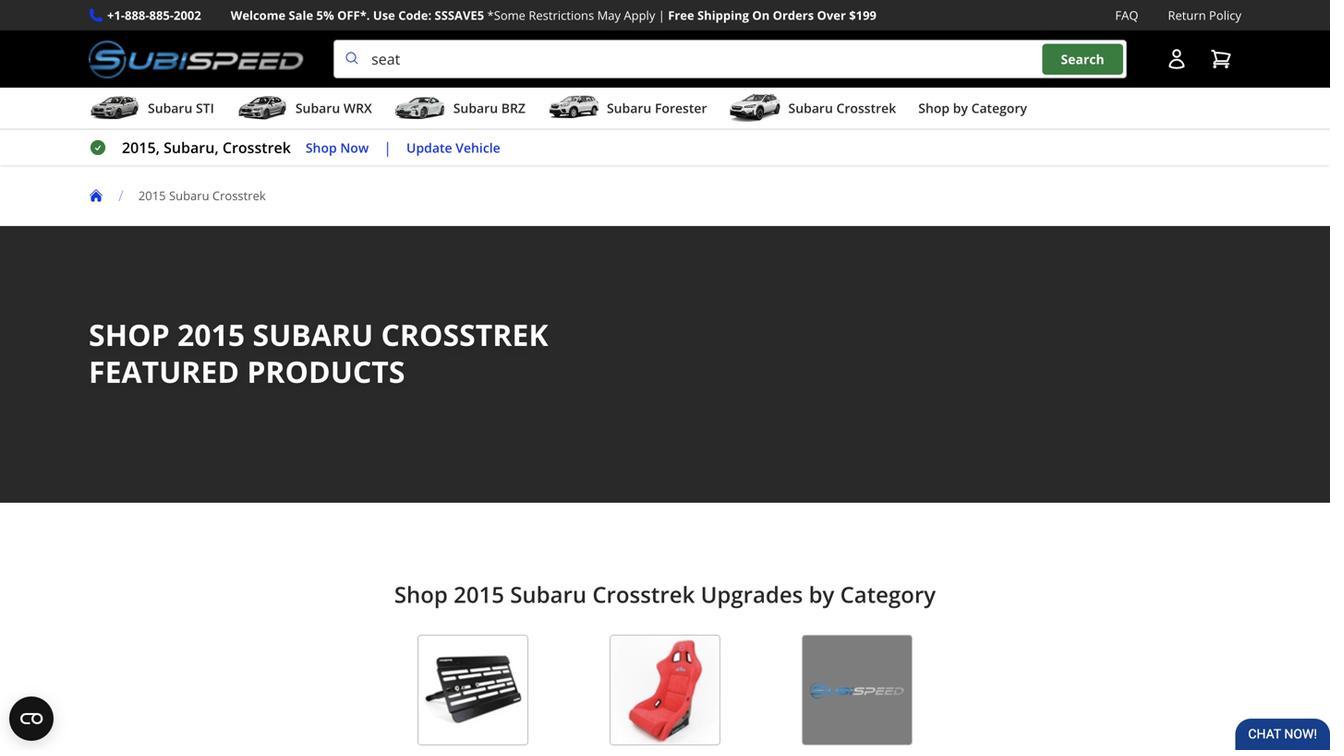 Task type: vqa. For each thing, say whether or not it's contained in the screenshot.
JDM at the right of the page
no



Task type: describe. For each thing, give the bounding box(es) containing it.
subaru sti
[[148, 99, 214, 117]]

may
[[597, 7, 621, 24]]

subaru crosstrek button
[[729, 92, 896, 129]]

shop now link
[[306, 137, 369, 158]]

subaru sti button
[[89, 92, 214, 129]]

category inside shop by category "dropdown button"
[[971, 99, 1027, 117]]

update vehicle button
[[406, 137, 500, 158]]

return
[[1168, 7, 1206, 24]]

interior image image
[[610, 636, 720, 746]]

shipping
[[697, 7, 749, 24]]

subaru forester button
[[548, 92, 707, 129]]

free
[[668, 7, 694, 24]]

update
[[406, 139, 452, 156]]

2015 for shop
[[177, 315, 245, 355]]

upgrades
[[701, 580, 803, 610]]

faq
[[1115, 7, 1138, 24]]

1 vertical spatial by
[[809, 580, 834, 610]]

search
[[1061, 50, 1105, 68]]

0 horizontal spatial |
[[384, 138, 392, 158]]

on
[[752, 7, 770, 24]]

shop for shop 2015 subaru crosstrek upgrades by category
[[394, 580, 448, 610]]

use
[[373, 7, 395, 24]]

return policy link
[[1168, 6, 1241, 25]]

5%
[[316, 7, 334, 24]]

subaru brz
[[453, 99, 526, 117]]

wrx
[[343, 99, 372, 117]]

a subaru brz thumbnail image image
[[394, 94, 446, 122]]

subaru wrx
[[295, 99, 372, 117]]

2015 for shop
[[454, 580, 504, 610]]

open widget image
[[9, 697, 54, 742]]

crosstrek
[[381, 315, 548, 355]]

+1-
[[107, 7, 125, 24]]

search input field
[[334, 40, 1127, 79]]

vehicle
[[456, 139, 500, 156]]

/
[[118, 186, 124, 206]]

faq link
[[1115, 6, 1138, 25]]

+1-888-885-2002 link
[[107, 6, 201, 25]]

home image
[[89, 189, 103, 203]]

shop for shop now
[[306, 139, 337, 156]]

a subaru sti thumbnail image image
[[89, 94, 140, 122]]

shop
[[89, 315, 170, 355]]

featured
[[89, 352, 239, 392]]

shop for shop by category
[[918, 99, 950, 117]]

sale
[[289, 7, 313, 24]]

subaru for subaru crosstrek
[[788, 99, 833, 117]]

888-
[[125, 7, 149, 24]]

subaru for subaru brz
[[453, 99, 498, 117]]

sssave5
[[435, 7, 484, 24]]

restrictions
[[529, 7, 594, 24]]

code:
[[398, 7, 432, 24]]



Task type: locate. For each thing, give the bounding box(es) containing it.
subaru crosstrek
[[788, 99, 896, 117]]

0 horizontal spatial shop
[[306, 139, 337, 156]]

0 horizontal spatial 2015
[[138, 188, 166, 204]]

off*.
[[337, 7, 370, 24]]

2 vertical spatial 2015
[[454, 580, 504, 610]]

subaru inside "dropdown button"
[[453, 99, 498, 117]]

2 vertical spatial shop
[[394, 580, 448, 610]]

1 vertical spatial |
[[384, 138, 392, 158]]

subispeed logo image
[[89, 40, 304, 79]]

category
[[971, 99, 1027, 117], [840, 580, 936, 610]]

policy
[[1209, 7, 1241, 24]]

2015 inside shop 2015 subaru crosstrek featured products
[[177, 315, 245, 355]]

1 horizontal spatial by
[[953, 99, 968, 117]]

0 horizontal spatial category
[[840, 580, 936, 610]]

|
[[658, 7, 665, 24], [384, 138, 392, 158]]

0 vertical spatial 2015
[[138, 188, 166, 204]]

subaru wrx button
[[236, 92, 372, 129]]

search button
[[1042, 44, 1123, 75]]

| left "free"
[[658, 7, 665, 24]]

over
[[817, 7, 846, 24]]

subaru forester
[[607, 99, 707, 117]]

2015 subaru crosstrek
[[138, 188, 266, 204]]

| right now
[[384, 138, 392, 158]]

shop inside shop by category "dropdown button"
[[918, 99, 950, 117]]

*some
[[487, 7, 526, 24]]

subaru
[[148, 99, 192, 117], [295, 99, 340, 117], [453, 99, 498, 117], [607, 99, 652, 117], [788, 99, 833, 117], [169, 188, 209, 204], [510, 580, 587, 610]]

apply
[[624, 7, 655, 24]]

0 vertical spatial category
[[971, 99, 1027, 117]]

subaru inside 'dropdown button'
[[295, 99, 340, 117]]

1 horizontal spatial |
[[658, 7, 665, 24]]

brz
[[501, 99, 526, 117]]

0 vertical spatial |
[[658, 7, 665, 24]]

2015
[[138, 188, 166, 204], [177, 315, 245, 355], [454, 580, 504, 610]]

0 vertical spatial shop
[[918, 99, 950, 117]]

2015,
[[122, 138, 160, 158]]

$199
[[849, 7, 877, 24]]

by
[[953, 99, 968, 117], [809, 580, 834, 610]]

1 vertical spatial 2015
[[177, 315, 245, 355]]

0 horizontal spatial by
[[809, 580, 834, 610]]

shop 2015 subaru crosstrek featured products
[[89, 315, 548, 392]]

1 vertical spatial category
[[840, 580, 936, 610]]

now
[[340, 139, 369, 156]]

2015 subaru crosstrek link
[[138, 188, 281, 204]]

subaru for subaru wrx
[[295, 99, 340, 117]]

welcome
[[231, 7, 286, 24]]

products
[[247, 352, 405, 392]]

shop 2015 subaru crosstrek upgrades by category
[[394, 580, 936, 610]]

crosstrek inside dropdown button
[[836, 99, 896, 117]]

button image
[[1166, 48, 1188, 70]]

subaru
[[253, 315, 373, 355]]

2015, subaru, crosstrek
[[122, 138, 291, 158]]

by inside "dropdown button"
[[953, 99, 968, 117]]

a subaru forester thumbnail image image
[[548, 94, 599, 122]]

1 horizontal spatial shop
[[394, 580, 448, 610]]

a subaru wrx thumbnail image image
[[236, 94, 288, 122]]

shop by category button
[[918, 92, 1027, 129]]

crosstrek
[[836, 99, 896, 117], [222, 138, 291, 158], [212, 188, 266, 204], [592, 580, 695, 610]]

update vehicle
[[406, 139, 500, 156]]

+1-888-885-2002
[[107, 7, 201, 24]]

subaru brz button
[[394, 92, 526, 129]]

2002
[[174, 7, 201, 24]]

exterior image image
[[418, 636, 528, 746]]

shop inside shop now link
[[306, 139, 337, 156]]

sti
[[196, 99, 214, 117]]

a subaru crosstrek thumbnail image image
[[729, 94, 781, 122]]

shop now
[[306, 139, 369, 156]]

subaru,
[[164, 138, 219, 158]]

2 horizontal spatial shop
[[918, 99, 950, 117]]

shop by category
[[918, 99, 1027, 117]]

return policy
[[1168, 7, 1241, 24]]

885-
[[149, 7, 174, 24]]

1 vertical spatial shop
[[306, 139, 337, 156]]

2 horizontal spatial 2015
[[454, 580, 504, 610]]

shop
[[918, 99, 950, 117], [306, 139, 337, 156], [394, 580, 448, 610]]

engine image image
[[802, 636, 913, 746]]

1 horizontal spatial category
[[971, 99, 1027, 117]]

subaru for subaru forester
[[607, 99, 652, 117]]

subaru for subaru sti
[[148, 99, 192, 117]]

1 horizontal spatial 2015
[[177, 315, 245, 355]]

forester
[[655, 99, 707, 117]]

orders
[[773, 7, 814, 24]]

0 vertical spatial by
[[953, 99, 968, 117]]

welcome sale 5% off*. use code: sssave5 *some restrictions may apply | free shipping on orders over $199
[[231, 7, 877, 24]]



